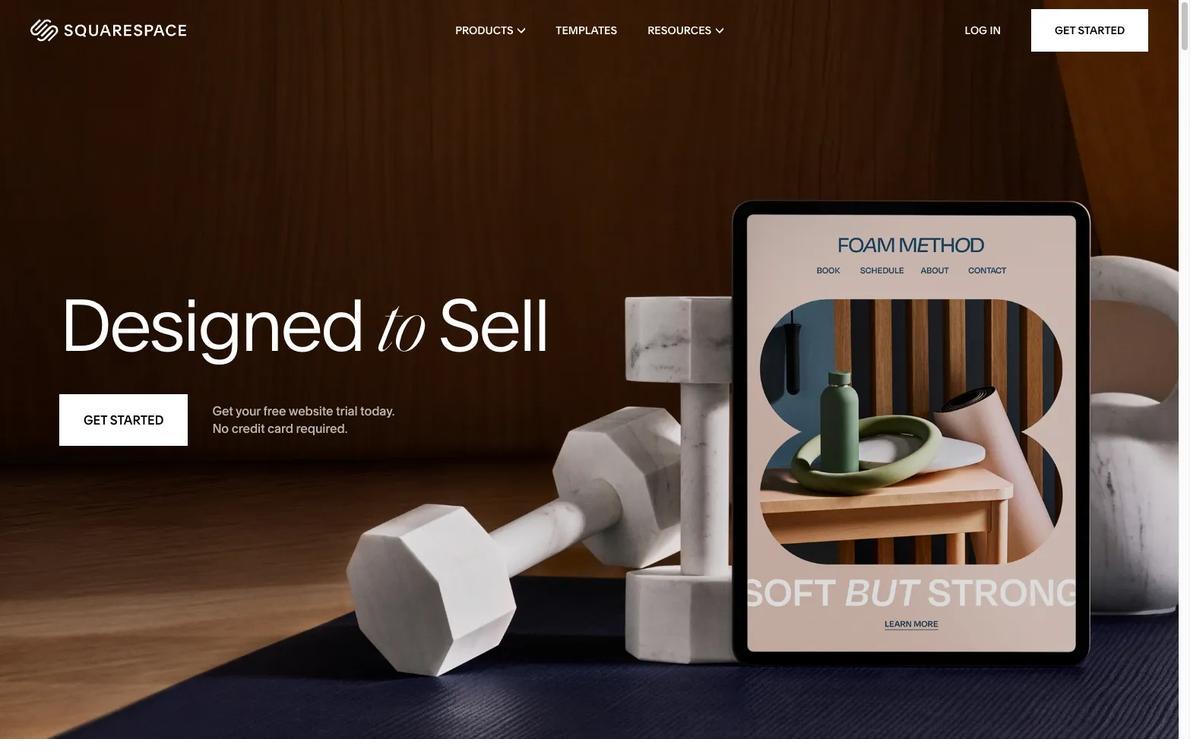 Task type: describe. For each thing, give the bounding box(es) containing it.
to
[[378, 297, 423, 370]]

squarespace logo link
[[30, 19, 254, 42]]

get inside get your free website trial today. no credit card required.
[[212, 404, 233, 419]]

0 horizontal spatial started
[[110, 412, 164, 428]]

credit
[[232, 421, 265, 436]]

trial
[[336, 404, 358, 419]]

log
[[965, 24, 987, 37]]

templates
[[556, 24, 617, 37]]

sell
[[438, 281, 548, 370]]

0 horizontal spatial get started link
[[59, 394, 188, 446]]

resources button
[[648, 0, 723, 61]]

log             in link
[[965, 24, 1001, 37]]

designed to sell
[[59, 281, 548, 370]]

0 horizontal spatial get
[[84, 412, 107, 428]]

resources
[[648, 24, 711, 37]]

website
[[289, 404, 333, 419]]



Task type: locate. For each thing, give the bounding box(es) containing it.
1 vertical spatial get started link
[[59, 394, 188, 446]]

squarespace logo image
[[30, 19, 186, 42]]

your
[[236, 404, 261, 419]]

get your free website trial today. no credit card required.
[[212, 404, 395, 436]]

0 vertical spatial get started link
[[1031, 9, 1148, 52]]

0 horizontal spatial get started
[[84, 412, 164, 428]]

1 vertical spatial get started
[[84, 412, 164, 428]]

no
[[212, 421, 229, 436]]

in
[[990, 24, 1001, 37]]

2 horizontal spatial get
[[1055, 24, 1075, 37]]

0 vertical spatial started
[[1078, 24, 1125, 37]]

1 vertical spatial started
[[110, 412, 164, 428]]

1 horizontal spatial get
[[212, 404, 233, 419]]

log             in
[[965, 24, 1001, 37]]

today.
[[360, 404, 395, 419]]

free
[[263, 404, 286, 419]]

designed
[[59, 281, 363, 370]]

templates link
[[556, 0, 617, 61]]

1 horizontal spatial get started
[[1055, 24, 1125, 37]]

get started
[[1055, 24, 1125, 37], [84, 412, 164, 428]]

products
[[455, 24, 513, 37]]

required.
[[296, 421, 348, 436]]

0 vertical spatial get started
[[1055, 24, 1125, 37]]

1 horizontal spatial get started link
[[1031, 9, 1148, 52]]

get
[[1055, 24, 1075, 37], [212, 404, 233, 419], [84, 412, 107, 428]]

products button
[[455, 0, 525, 61]]

card
[[268, 421, 293, 436]]

1 horizontal spatial started
[[1078, 24, 1125, 37]]

started
[[1078, 24, 1125, 37], [110, 412, 164, 428]]

get started link
[[1031, 9, 1148, 52], [59, 394, 188, 446]]



Task type: vqa. For each thing, say whether or not it's contained in the screenshot.
SEE
no



